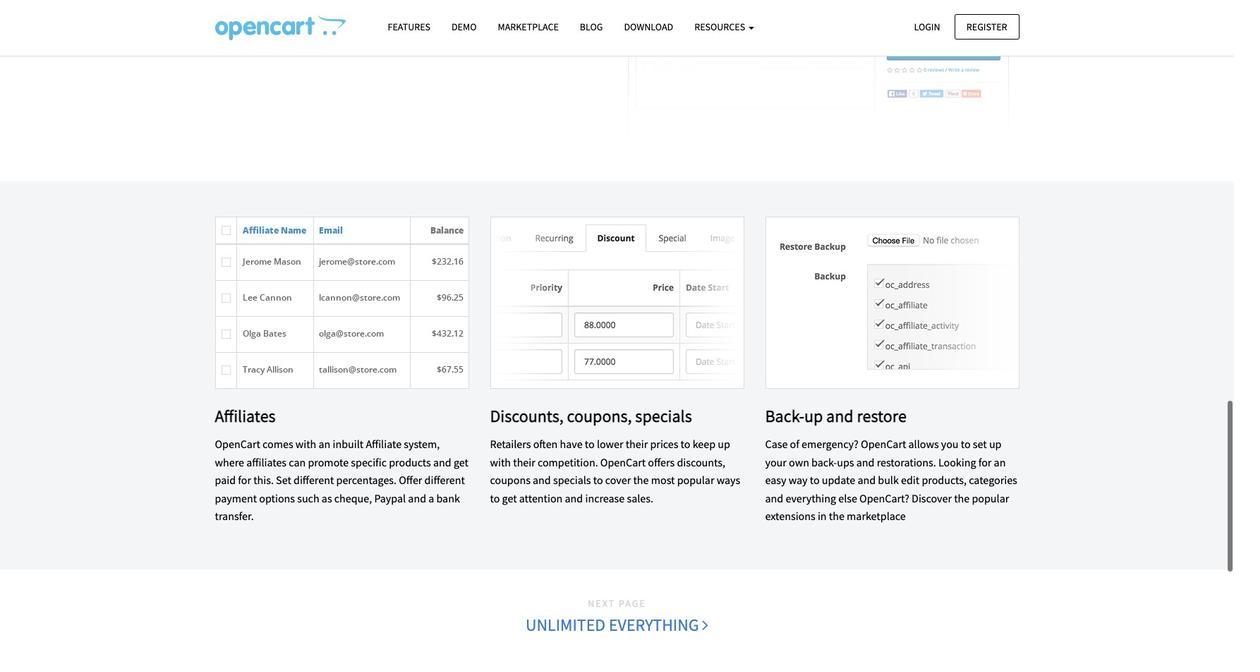 Task type: locate. For each thing, give the bounding box(es) containing it.
case of emergency? opencart allows you to set up your own back-ups and restorations. looking for an easy way to update and bulk edit products, categories and everything else opencart? discover the popular extensions in the marketplace
[[766, 437, 1018, 523]]

have
[[560, 437, 583, 451]]

comes
[[263, 437, 293, 451]]

1 horizontal spatial with
[[490, 455, 511, 469]]

opencart?
[[860, 491, 910, 505]]

resources link
[[684, 15, 765, 40]]

popular
[[677, 473, 715, 487], [972, 491, 1010, 505]]

everything down page
[[609, 614, 699, 636]]

an
[[319, 437, 331, 451], [994, 455, 1006, 469]]

2 vertical spatial the
[[829, 509, 845, 523]]

retailers often have to lower their prices to keep up with their competition. opencart offers discounts, coupons and specials to cover the most popular ways to get attention and increase sales.
[[490, 437, 741, 505]]

opencart down 'restore'
[[861, 437, 907, 451]]

opencart inside retailers often have to lower their prices to keep up with their competition. opencart offers discounts, coupons and specials to cover the most popular ways to get attention and increase sales.
[[601, 455, 646, 469]]

page
[[619, 597, 646, 610]]

such
[[297, 491, 320, 505]]

to up increase
[[593, 473, 603, 487]]

features link
[[377, 15, 441, 40]]

update
[[822, 473, 856, 487]]

1 vertical spatial their
[[513, 455, 536, 469]]

0 vertical spatial with
[[296, 437, 316, 451]]

products
[[389, 455, 431, 469]]

get inside retailers often have to lower their prices to keep up with their competition. opencart offers discounts, coupons and specials to cover the most popular ways to get attention and increase sales.
[[502, 491, 517, 505]]

up
[[805, 405, 823, 427], [718, 437, 730, 451], [990, 437, 1002, 451]]

and left bulk on the bottom of page
[[858, 473, 876, 487]]

opencart comes with an inbuilt affiliate system, where affiliates can promote specific products and get paid for this. set different percentages. offer different payment options such as cheque, paypal and a bank transfer.
[[215, 437, 469, 523]]

different up bank
[[425, 473, 465, 487]]

1 horizontal spatial an
[[994, 455, 1006, 469]]

up right keep
[[718, 437, 730, 451]]

1 horizontal spatial everything
[[786, 491, 837, 505]]

restore
[[857, 405, 907, 427]]

1 horizontal spatial up
[[805, 405, 823, 427]]

1 horizontal spatial opencart
[[601, 455, 646, 469]]

to right have
[[585, 437, 595, 451]]

allows
[[909, 437, 939, 451]]

unlimited everything link
[[525, 612, 709, 639]]

1 vertical spatial get
[[502, 491, 517, 505]]

your
[[766, 455, 787, 469]]

up up emergency? at right bottom
[[805, 405, 823, 427]]

discounts, coupons, specials
[[490, 405, 692, 427]]

0 horizontal spatial everything
[[609, 614, 699, 636]]

their down retailers
[[513, 455, 536, 469]]

1 horizontal spatial specials
[[636, 405, 692, 427]]

their
[[626, 437, 648, 451], [513, 455, 536, 469]]

back-
[[766, 405, 805, 427]]

1 vertical spatial popular
[[972, 491, 1010, 505]]

0 horizontal spatial for
[[238, 473, 251, 487]]

0 horizontal spatial an
[[319, 437, 331, 451]]

categories
[[969, 473, 1018, 487]]

for left this.
[[238, 473, 251, 487]]

1 horizontal spatial for
[[979, 455, 992, 469]]

different
[[294, 473, 334, 487], [425, 473, 465, 487]]

to right 'way' in the bottom right of the page
[[810, 473, 820, 487]]

and left increase
[[565, 491, 583, 505]]

1 different from the left
[[294, 473, 334, 487]]

with up coupons at the bottom left of the page
[[490, 455, 511, 469]]

edit
[[901, 473, 920, 487]]

0 horizontal spatial with
[[296, 437, 316, 451]]

the inside retailers often have to lower their prices to keep up with their competition. opencart offers discounts, coupons and specials to cover the most popular ways to get attention and increase sales.
[[634, 473, 649, 487]]

percentages.
[[336, 473, 397, 487]]

ways
[[717, 473, 741, 487]]

resources
[[695, 20, 747, 33]]

0 horizontal spatial up
[[718, 437, 730, 451]]

1 vertical spatial specials
[[553, 473, 591, 487]]

with up can
[[296, 437, 316, 451]]

opencart
[[215, 437, 260, 451], [861, 437, 907, 451], [601, 455, 646, 469]]

opencart up cover
[[601, 455, 646, 469]]

for down set
[[979, 455, 992, 469]]

up inside case of emergency? opencart allows you to set up your own back-ups and restorations. looking for an easy way to update and bulk edit products, categories and everything else opencart? discover the popular extensions in the marketplace
[[990, 437, 1002, 451]]

everything inside case of emergency? opencart allows you to set up your own back-ups and restorations. looking for an easy way to update and bulk edit products, categories and everything else opencart? discover the popular extensions in the marketplace
[[786, 491, 837, 505]]

for
[[979, 455, 992, 469], [238, 473, 251, 487]]

download
[[624, 20, 674, 33]]

get up bank
[[454, 455, 469, 469]]

different up 'such'
[[294, 473, 334, 487]]

1 horizontal spatial different
[[425, 473, 465, 487]]

0 vertical spatial get
[[454, 455, 469, 469]]

2 horizontal spatial up
[[990, 437, 1002, 451]]

with inside retailers often have to lower their prices to keep up with their competition. opencart offers discounts, coupons and specials to cover the most popular ways to get attention and increase sales.
[[490, 455, 511, 469]]

register link
[[955, 14, 1020, 39]]

up right set
[[990, 437, 1002, 451]]

prices
[[650, 437, 679, 451]]

specials down competition. on the bottom left of the page
[[553, 473, 591, 487]]

0 vertical spatial everything
[[786, 491, 837, 505]]

the down products,
[[954, 491, 970, 505]]

download link
[[614, 15, 684, 40]]

specials inside retailers often have to lower their prices to keep up with their competition. opencart offers discounts, coupons and specials to cover the most popular ways to get attention and increase sales.
[[553, 473, 591, 487]]

to
[[585, 437, 595, 451], [681, 437, 691, 451], [961, 437, 971, 451], [593, 473, 603, 487], [810, 473, 820, 487], [490, 491, 500, 505]]

get
[[454, 455, 469, 469], [502, 491, 517, 505]]

1 vertical spatial everything
[[609, 614, 699, 636]]

lower
[[597, 437, 624, 451]]

their right lower
[[626, 437, 648, 451]]

everything
[[786, 491, 837, 505], [609, 614, 699, 636]]

1 horizontal spatial their
[[626, 437, 648, 451]]

affiliates image
[[215, 216, 469, 389]]

0 vertical spatial for
[[979, 455, 992, 469]]

0 horizontal spatial specials
[[553, 473, 591, 487]]

for for affiliates
[[238, 473, 251, 487]]

get down coupons at the bottom left of the page
[[502, 491, 517, 505]]

0 horizontal spatial get
[[454, 455, 469, 469]]

an up promote
[[319, 437, 331, 451]]

opencart up "where" at the bottom
[[215, 437, 260, 451]]

retailers
[[490, 437, 531, 451]]

the up sales.
[[634, 473, 649, 487]]

for for back-up and restore
[[979, 455, 992, 469]]

0 vertical spatial the
[[634, 473, 649, 487]]

increase
[[585, 491, 625, 505]]

restorations.
[[877, 455, 936, 469]]

emergency?
[[802, 437, 859, 451]]

for inside case of emergency? opencart allows you to set up your own back-ups and restorations. looking for an easy way to update and bulk edit products, categories and everything else opencart? discover the popular extensions in the marketplace
[[979, 455, 992, 469]]

an up categories
[[994, 455, 1006, 469]]

0 horizontal spatial opencart
[[215, 437, 260, 451]]

1 vertical spatial for
[[238, 473, 251, 487]]

1 vertical spatial with
[[490, 455, 511, 469]]

to left set
[[961, 437, 971, 451]]

popular down categories
[[972, 491, 1010, 505]]

with
[[296, 437, 316, 451], [490, 455, 511, 469]]

paid
[[215, 473, 236, 487]]

0 vertical spatial their
[[626, 437, 648, 451]]

0 vertical spatial an
[[319, 437, 331, 451]]

0 vertical spatial popular
[[677, 473, 715, 487]]

2 different from the left
[[425, 473, 465, 487]]

back-up and restore
[[766, 405, 907, 427]]

specials up prices
[[636, 405, 692, 427]]

set
[[276, 473, 291, 487]]

1 horizontal spatial get
[[502, 491, 517, 505]]

0 horizontal spatial different
[[294, 473, 334, 487]]

inbuilt
[[333, 437, 364, 451]]

and down easy
[[766, 491, 784, 505]]

discounts, coupons, specials image
[[490, 216, 744, 389]]

where
[[215, 455, 244, 469]]

1 vertical spatial an
[[994, 455, 1006, 469]]

everything up "in"
[[786, 491, 837, 505]]

1 horizontal spatial popular
[[972, 491, 1010, 505]]

popular inside retailers often have to lower their prices to keep up with their competition. opencart offers discounts, coupons and specials to cover the most popular ways to get attention and increase sales.
[[677, 473, 715, 487]]

2 horizontal spatial opencart
[[861, 437, 907, 451]]

opencart inside opencart comes with an inbuilt affiliate system, where affiliates can promote specific products and get paid for this. set different percentages. offer different payment options such as cheque, paypal and a bank transfer.
[[215, 437, 260, 451]]

specific
[[351, 455, 387, 469]]

popular down the discounts,
[[677, 473, 715, 487]]

for inside opencart comes with an inbuilt affiliate system, where affiliates can promote specific products and get paid for this. set different percentages. offer different payment options such as cheque, paypal and a bank transfer.
[[238, 473, 251, 487]]

attention
[[519, 491, 563, 505]]

0 horizontal spatial the
[[634, 473, 649, 487]]

0 horizontal spatial popular
[[677, 473, 715, 487]]

options
[[259, 491, 295, 505]]

2 horizontal spatial the
[[954, 491, 970, 505]]

the right "in"
[[829, 509, 845, 523]]



Task type: vqa. For each thing, say whether or not it's contained in the screenshot.
cheque, at the left of the page
yes



Task type: describe. For each thing, give the bounding box(es) containing it.
and up emergency? at right bottom
[[827, 405, 854, 427]]

1 vertical spatial the
[[954, 491, 970, 505]]

opencart inside case of emergency? opencart allows you to set up your own back-ups and restorations. looking for an easy way to update and bulk edit products, categories and everything else opencart? discover the popular extensions in the marketplace
[[861, 437, 907, 451]]

easy
[[766, 473, 787, 487]]

back-up and restore image
[[766, 216, 1020, 389]]

often
[[533, 437, 558, 451]]

next
[[588, 597, 616, 610]]

blog link
[[570, 15, 614, 40]]

and down system, at the bottom left of page
[[433, 455, 452, 469]]

extensions
[[766, 509, 816, 523]]

discover
[[912, 491, 952, 505]]

register
[[967, 20, 1008, 33]]

transfer.
[[215, 509, 254, 523]]

system,
[[404, 437, 440, 451]]

demo link
[[441, 15, 487, 40]]

sales.
[[627, 491, 654, 505]]

opencart - features image
[[215, 15, 346, 40]]

products,
[[922, 473, 967, 487]]

features
[[388, 20, 431, 33]]

looking
[[939, 455, 977, 469]]

back-
[[812, 455, 837, 469]]

of
[[790, 437, 800, 451]]

paypal
[[374, 491, 406, 505]]

marketplace link
[[487, 15, 570, 40]]

get inside opencart comes with an inbuilt affiliate system, where affiliates can promote specific products and get paid for this. set different percentages. offer different payment options such as cheque, paypal and a bank transfer.
[[454, 455, 469, 469]]

set
[[973, 437, 987, 451]]

bank
[[437, 491, 460, 505]]

to left keep
[[681, 437, 691, 451]]

discounts,
[[490, 405, 564, 427]]

payment
[[215, 491, 257, 505]]

else
[[839, 491, 858, 505]]

marketplace
[[498, 20, 559, 33]]

next page
[[588, 597, 646, 610]]

and up attention
[[533, 473, 551, 487]]

affiliates
[[215, 405, 276, 427]]

blog
[[580, 20, 603, 33]]

as
[[322, 491, 332, 505]]

popular inside case of emergency? opencart allows you to set up your own back-ups and restorations. looking for an easy way to update and bulk edit products, categories and everything else opencart? discover the popular extensions in the marketplace
[[972, 491, 1010, 505]]

with inside opencart comes with an inbuilt affiliate system, where affiliates can promote specific products and get paid for this. set different percentages. offer different payment options such as cheque, paypal and a bank transfer.
[[296, 437, 316, 451]]

up inside retailers often have to lower their prices to keep up with their competition. opencart offers discounts, coupons and specials to cover the most popular ways to get attention and increase sales.
[[718, 437, 730, 451]]

marketplace
[[847, 509, 906, 523]]

promote
[[308, 455, 349, 469]]

this.
[[254, 473, 274, 487]]

options, attributes image
[[628, 0, 1009, 146]]

discounts,
[[677, 455, 726, 469]]

keep
[[693, 437, 716, 451]]

to down coupons at the bottom left of the page
[[490, 491, 500, 505]]

login link
[[902, 14, 953, 39]]

way
[[789, 473, 808, 487]]

cover
[[605, 473, 631, 487]]

cheque,
[[334, 491, 372, 505]]

angle right image
[[703, 616, 709, 633]]

coupons,
[[567, 405, 632, 427]]

demo
[[452, 20, 477, 33]]

an inside opencart comes with an inbuilt affiliate system, where affiliates can promote specific products and get paid for this. set different percentages. offer different payment options such as cheque, paypal and a bank transfer.
[[319, 437, 331, 451]]

0 vertical spatial specials
[[636, 405, 692, 427]]

you
[[941, 437, 959, 451]]

and right ups
[[857, 455, 875, 469]]

ups
[[837, 455, 855, 469]]

can
[[289, 455, 306, 469]]

unlimited
[[526, 614, 606, 636]]

own
[[789, 455, 810, 469]]

bulk
[[878, 473, 899, 487]]

a
[[429, 491, 434, 505]]

offer
[[399, 473, 422, 487]]

affiliate
[[366, 437, 402, 451]]

affiliates
[[246, 455, 287, 469]]

competition.
[[538, 455, 598, 469]]

an inside case of emergency? opencart allows you to set up your own back-ups and restorations. looking for an easy way to update and bulk edit products, categories and everything else opencart? discover the popular extensions in the marketplace
[[994, 455, 1006, 469]]

1 horizontal spatial the
[[829, 509, 845, 523]]

case
[[766, 437, 788, 451]]

0 horizontal spatial their
[[513, 455, 536, 469]]

in
[[818, 509, 827, 523]]

coupons
[[490, 473, 531, 487]]

offers
[[648, 455, 675, 469]]

most
[[651, 473, 675, 487]]

and left a
[[408, 491, 426, 505]]

unlimited everything
[[526, 614, 703, 636]]

login
[[914, 20, 941, 33]]



